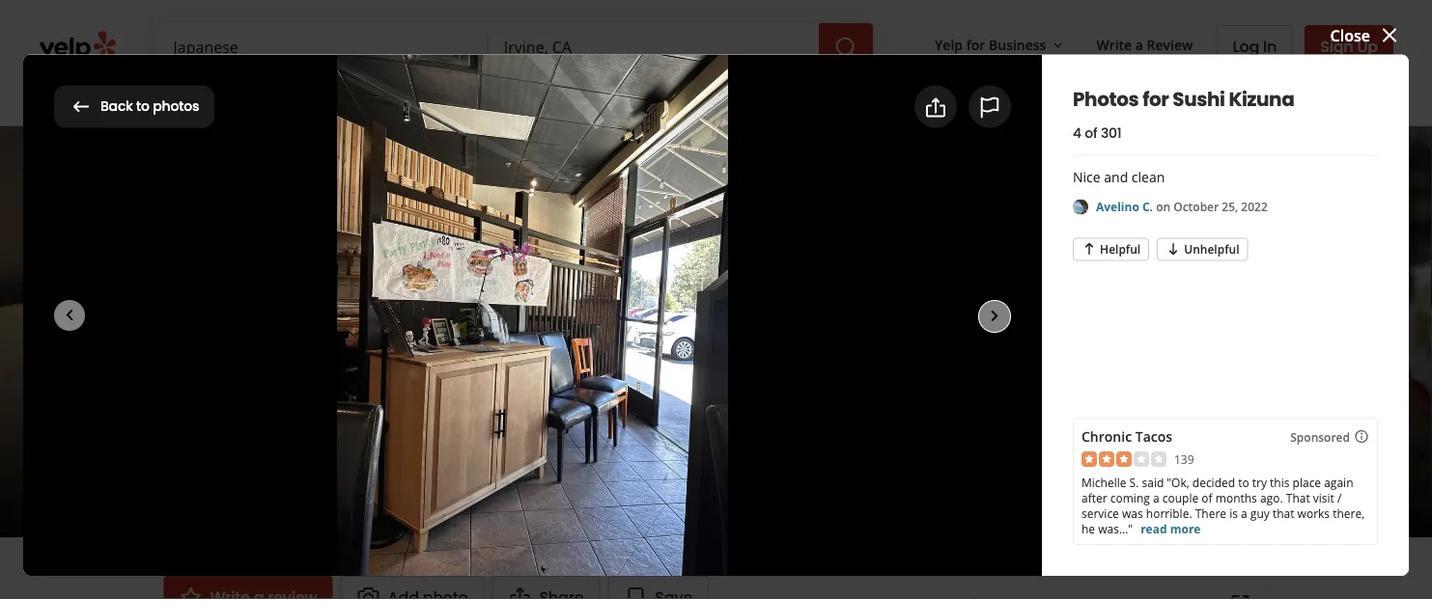 Task type: describe. For each thing, give the bounding box(es) containing it.
0 horizontal spatial of
[[1085, 124, 1098, 143]]

restaurants link
[[155, 70, 289, 126]]

inside (16)
[[268, 160, 344, 181]]

this
[[1270, 475, 1290, 491]]

(16)
[[316, 160, 344, 181]]

info alert
[[501, 475, 734, 498]]

24 star v2 image
[[179, 586, 202, 600]]

japanese
[[400, 442, 470, 463]]

back to photos
[[100, 97, 199, 116]]

24 share v2 image
[[508, 586, 532, 600]]

nice and clean
[[1073, 168, 1165, 187]]

said
[[1142, 475, 1164, 491]]

yelp for business button
[[927, 27, 1074, 62]]

home services
[[304, 86, 397, 104]]

11:45 am - 2:00 pm, 4:30 pm - 9:00 pm
[[212, 476, 490, 497]]

read
[[1141, 521, 1167, 537]]

in
[[1264, 36, 1277, 57]]

october
[[1174, 199, 1219, 215]]

outside
[[574, 160, 633, 181]]

michelle s. said
[[1082, 475, 1164, 491]]

24 save outline v2 image
[[624, 586, 648, 600]]

Search photos text field
[[1063, 88, 1378, 126]]

"ok,
[[1167, 475, 1190, 491]]

photo of sushi kizuna - aliso viejo, ca, us. image
[[1280, 127, 1433, 538]]

sushi down the review
[[1173, 86, 1225, 113]]

c.
[[1143, 199, 1153, 215]]

works
[[1298, 506, 1330, 522]]

add photos link
[[899, 86, 1051, 128]]

log in
[[1233, 36, 1277, 57]]

of inside "ok, decided to try this place again after coming a couple of months ago. that visit / service was horrible. there is a guy that works there, he was…"
[[1202, 490, 1213, 506]]

see
[[1103, 466, 1130, 487]]

drink (6)
[[480, 160, 544, 181]]

chronic
[[1082, 428, 1132, 446]]

1 , from the left
[[392, 442, 396, 463]]

2 horizontal spatial photos
[[1184, 466, 1237, 487]]

24 add photo v2 image
[[916, 95, 939, 119]]

16 chevron down v2 image
[[1050, 37, 1066, 53]]

sushi bars , japanese , seafood
[[313, 442, 540, 463]]

sushi up inside
[[195, 88, 270, 126]]

yelp for business
[[935, 35, 1047, 54]]

4
[[1073, 124, 1082, 143]]

log in link
[[1217, 25, 1294, 68]]

previous photo image
[[58, 304, 81, 327]]

24 chevron down v2 image for more
[[635, 83, 658, 107]]

updated
[[574, 476, 636, 497]]

next photo image
[[983, 305, 1007, 328]]

close button
[[1331, 23, 1402, 47]]

michelle
[[1082, 475, 1127, 491]]

for for nice and clean
[[1143, 86, 1169, 113]]

/
[[1338, 490, 1342, 506]]

there,
[[1333, 506, 1365, 522]]

4:30
[[360, 476, 390, 497]]

sushi kizuna
[[164, 327, 462, 392]]

11:45
[[212, 476, 252, 497]]

yelp
[[935, 35, 963, 54]]

(10)
[[422, 160, 449, 181]]

horrible.
[[1146, 506, 1193, 522]]

301 for all
[[1156, 466, 1180, 487]]

24 chevron down v2 image for home services
[[401, 83, 424, 107]]

bars
[[358, 442, 392, 463]]

1 horizontal spatial 16 info v2 image
[[1354, 430, 1370, 445]]

decided
[[1193, 475, 1236, 491]]

month
[[653, 476, 703, 497]]

kizuna for inside (16)
[[275, 88, 368, 126]]

home services link
[[289, 70, 440, 126]]

s.
[[1130, 475, 1139, 491]]

read more link
[[1141, 521, 1201, 537]]

all
[[1134, 466, 1152, 487]]

(247 reviews) link
[[371, 400, 469, 420]]

2:00
[[293, 476, 324, 497]]

0 horizontal spatial a
[[1136, 35, 1144, 54]]

1 horizontal spatial a
[[1153, 490, 1160, 506]]

couple
[[1163, 490, 1199, 506]]

seafood link
[[478, 442, 540, 463]]

chronic tacos link
[[1082, 428, 1173, 446]]

139
[[1175, 452, 1195, 468]]

unhelpful button
[[1157, 238, 1249, 261]]

24 share v2 image
[[924, 96, 948, 120]]

24 arrow left v2 image
[[70, 95, 93, 119]]

edit
[[560, 446, 582, 462]]

16 helpful v2 image
[[1082, 241, 1097, 257]]

4.7 star rating image
[[164, 395, 334, 426]]

read more
[[1141, 521, 1201, 537]]

nice
[[1073, 168, 1101, 187]]

to inside "ok, decided to try this place again after coming a couple of months ago. that visit / service was horrible. there is a guy that works there, he was…"
[[1239, 475, 1250, 491]]

outside (5)
[[574, 160, 655, 181]]

visit
[[1314, 490, 1335, 506]]

sushi up the 4.7 star rating image
[[164, 327, 292, 392]]

services for home services
[[346, 86, 397, 104]]

pm,
[[328, 476, 356, 497]]

(247
[[371, 400, 403, 420]]

coming
[[1111, 490, 1150, 506]]

(5)
[[637, 160, 655, 181]]

sponsored
[[1291, 430, 1350, 446]]

auto services
[[455, 86, 540, 104]]



Task type: vqa. For each thing, say whether or not it's contained in the screenshot.
Good for Kids
no



Task type: locate. For each thing, give the bounding box(es) containing it.
24 chevron down v2 image inside home services link
[[401, 83, 424, 107]]

0 horizontal spatial photos
[[153, 97, 199, 116]]

avelino c. on october 25, 2022
[[1096, 199, 1268, 215]]

1 vertical spatial to
[[1239, 475, 1250, 491]]

photos for sushi kizuna for inside (16)
[[54, 88, 368, 126]]

place
[[1293, 475, 1322, 491]]

0 horizontal spatial services
[[346, 86, 397, 104]]

24 flag v2 image
[[979, 96, 1002, 120]]

see all 301 photos
[[1103, 466, 1237, 487]]

seafood
[[478, 442, 540, 463]]

for down write a review link
[[1143, 86, 1169, 113]]

services right home
[[346, 86, 397, 104]]

more link
[[582, 70, 673, 126]]

helpful
[[1100, 241, 1141, 257]]

close
[[1331, 25, 1371, 45]]

photos right add
[[981, 96, 1035, 118]]

hours
[[524, 476, 569, 497]]

(6)
[[525, 160, 544, 181]]

services for auto services
[[488, 86, 540, 104]]

1 horizontal spatial photos
[[981, 96, 1035, 118]]

301
[[1101, 124, 1122, 143], [1156, 466, 1180, 487]]

2 horizontal spatial for
[[1143, 86, 1169, 113]]

16 info v2 image right sponsored
[[1354, 430, 1370, 445]]

to right back
[[136, 97, 150, 116]]

2 , from the left
[[470, 442, 474, 463]]

for inside button
[[967, 35, 986, 54]]

1 vertical spatial of
[[1202, 490, 1213, 506]]

review
[[1147, 35, 1193, 54]]

write a review link
[[1089, 27, 1201, 62]]

photos for sushi kizuna
[[1073, 86, 1295, 113], [54, 88, 368, 126]]

24 external link v2 image
[[1229, 593, 1252, 600]]

a right is at the bottom right of page
[[1241, 506, 1248, 522]]

1 horizontal spatial services
[[488, 86, 540, 104]]

photos right back
[[153, 97, 199, 116]]

after
[[1082, 490, 1108, 506]]

photos up months on the right bottom of the page
[[1184, 466, 1237, 487]]

photos inside button
[[153, 97, 199, 116]]

0 horizontal spatial for
[[153, 88, 190, 126]]

2 services from the left
[[488, 86, 540, 104]]

0 horizontal spatial 16 info v2 image
[[501, 478, 517, 494]]

4.7 (247 reviews)
[[345, 400, 469, 420]]

2 pm from the left
[[466, 476, 490, 497]]

301 for of
[[1101, 124, 1122, 143]]

, left the japanese "link"
[[392, 442, 396, 463]]

0 horizontal spatial -
[[284, 476, 289, 497]]

25,
[[1222, 199, 1239, 215]]

sign
[[1321, 35, 1354, 57]]

for
[[967, 35, 986, 54], [1143, 86, 1169, 113], [153, 88, 190, 126]]

16 info v2 image
[[1354, 430, 1370, 445], [501, 478, 517, 494]]

0 horizontal spatial ,
[[392, 442, 396, 463]]

sign up link
[[1305, 25, 1394, 68]]

to inside button
[[136, 97, 150, 116]]

kizuna
[[1229, 86, 1295, 113], [275, 88, 368, 126], [302, 327, 462, 392]]

kizuna up (16)
[[275, 88, 368, 126]]

hours updated 1 month ago
[[524, 476, 734, 497]]

that
[[1286, 490, 1311, 506]]

1 vertical spatial 301
[[1156, 466, 1180, 487]]

tab list containing inside (16)
[[54, 159, 671, 198]]

1 horizontal spatial of
[[1202, 490, 1213, 506]]

photos
[[1073, 86, 1139, 113], [54, 88, 147, 126]]

"ok, decided to try this place again after coming a couple of months ago. that visit / service was horrible. there is a guy that works there, he was…"
[[1082, 475, 1365, 537]]

a right the write
[[1136, 35, 1144, 54]]

1 horizontal spatial 24 chevron down v2 image
[[635, 83, 658, 107]]

1 horizontal spatial 301
[[1156, 466, 1180, 487]]

1 horizontal spatial photos for sushi kizuna
[[1073, 86, 1295, 113]]

clean
[[1132, 168, 1165, 187]]

see all 301 photos link
[[1071, 453, 1269, 499]]

0 horizontal spatial to
[[136, 97, 150, 116]]

sushi
[[1173, 86, 1225, 113], [195, 88, 270, 126], [164, 327, 292, 392], [313, 442, 354, 463]]

0 horizontal spatial 24 chevron down v2 image
[[401, 83, 424, 107]]

avelino c. link
[[1096, 199, 1156, 215]]

to
[[136, 97, 150, 116], [1239, 475, 1250, 491]]

more
[[1170, 521, 1201, 537]]

kizuna down log in
[[1229, 86, 1295, 113]]

16 nothelpful v2 image
[[1166, 241, 1182, 257]]

tacos
[[1136, 428, 1173, 446]]

search image
[[835, 36, 858, 59]]

sushi up pm,
[[313, 442, 354, 463]]

kizuna for nice and clean
[[1229, 86, 1295, 113]]

write a review
[[1097, 35, 1193, 54]]

log
[[1233, 36, 1260, 57]]

24 chevron down v2 image left auto
[[401, 83, 424, 107]]

add photos
[[947, 96, 1035, 118]]

was
[[1122, 506, 1143, 522]]

0 horizontal spatial photos for sushi kizuna
[[54, 88, 368, 126]]

of right couple
[[1202, 490, 1213, 506]]

0 vertical spatial 16 info v2 image
[[1354, 430, 1370, 445]]

1 24 chevron down v2 image from the left
[[401, 83, 424, 107]]

unhelpful
[[1185, 241, 1240, 257]]

more
[[597, 86, 631, 104]]

avelino
[[1096, 199, 1140, 215]]

for right back
[[153, 88, 190, 126]]

1 horizontal spatial to
[[1239, 475, 1250, 491]]

1 horizontal spatial ,
[[470, 442, 474, 463]]

business categories element
[[155, 70, 1394, 126]]

on
[[1156, 199, 1171, 215]]

1 services from the left
[[346, 86, 397, 104]]

1 pm from the left
[[394, 476, 418, 497]]

24 chevron down v2 image
[[543, 83, 567, 107]]

1 horizontal spatial for
[[967, 35, 986, 54]]

24 camera v2 image
[[357, 586, 380, 600]]

was…"
[[1099, 521, 1133, 537]]

reviews)
[[407, 400, 469, 420]]

24 chevron down v2 image
[[401, 83, 424, 107], [635, 83, 658, 107]]

for right yelp
[[967, 35, 986, 54]]

0 horizontal spatial photos
[[54, 88, 147, 126]]

0 horizontal spatial 301
[[1101, 124, 1122, 143]]

0 vertical spatial to
[[136, 97, 150, 116]]

None search field
[[158, 23, 877, 70]]

service
[[1082, 506, 1119, 522]]

pm right 4:30
[[394, 476, 418, 497]]

0 horizontal spatial pm
[[394, 476, 418, 497]]

photos for inside
[[54, 88, 147, 126]]

, left seafood
[[470, 442, 474, 463]]

write
[[1097, 35, 1132, 54]]

photos for sushi kizuna for nice and clean
[[1073, 86, 1295, 113]]

to left try
[[1239, 475, 1250, 491]]

services left 24 chevron down v2 image
[[488, 86, 540, 104]]

2 - from the left
[[422, 476, 427, 497]]

months
[[1216, 490, 1258, 506]]

9:00
[[431, 476, 462, 497]]

24 close v2 image
[[1378, 24, 1402, 47]]

japanese link
[[400, 442, 470, 463]]

photos for nice
[[1073, 86, 1139, 113]]

that
[[1273, 506, 1295, 522]]

kizuna up "(247"
[[302, 327, 462, 392]]

auto services link
[[440, 70, 582, 126]]

helpful button
[[1073, 238, 1150, 261]]

photos
[[981, 96, 1035, 118], [153, 97, 199, 116], [1184, 466, 1237, 487]]

1
[[640, 476, 649, 497]]

1 horizontal spatial photos
[[1073, 86, 1139, 113]]

restaurants
[[170, 86, 246, 104]]

24 chevron down v2 image right more
[[635, 83, 658, 107]]

2 24 chevron down v2 image from the left
[[635, 83, 658, 107]]

photo of sushi kizuna - aliso viejo, ca, us. inside of the restaurant image
[[732, 127, 1280, 538]]

inside
[[268, 160, 312, 181]]

back to photos button
[[54, 86, 215, 128]]

there
[[1196, 506, 1227, 522]]

1 horizontal spatial pm
[[466, 476, 490, 497]]

- right am
[[284, 476, 289, 497]]

1 vertical spatial 16 info v2 image
[[501, 478, 517, 494]]

4 of 301
[[1073, 124, 1122, 143]]

- left 9:00
[[422, 476, 427, 497]]

sign up
[[1321, 35, 1378, 57]]

0 vertical spatial 301
[[1101, 124, 1122, 143]]

0 vertical spatial of
[[1085, 124, 1098, 143]]

back
[[100, 97, 133, 116]]

1 - from the left
[[284, 476, 289, 497]]

of right 4
[[1085, 124, 1098, 143]]

2 horizontal spatial a
[[1241, 506, 1248, 522]]

24 chevron down v2 image inside more link
[[635, 83, 658, 107]]

16 info v2 image down seafood "link"
[[501, 478, 517, 494]]

business
[[989, 35, 1047, 54]]

and
[[1104, 168, 1128, 187]]

for for inside (16)
[[153, 88, 190, 126]]

tab list
[[54, 159, 671, 198]]

a
[[1136, 35, 1144, 54], [1153, 490, 1160, 506], [1241, 506, 1248, 522]]

1 horizontal spatial -
[[422, 476, 427, 497]]

edit button
[[552, 443, 591, 467]]

auto
[[455, 86, 485, 104]]

a left couple
[[1153, 490, 1160, 506]]

16 info v2 image inside info alert
[[501, 478, 517, 494]]

home
[[304, 86, 342, 104]]

guy
[[1251, 506, 1270, 522]]

photo of sushi kizuna - aliso viejo, ca, us. unagi image
[[0, 127, 732, 538]]

pm right 9:00
[[466, 476, 490, 497]]

3 star rating image
[[1082, 452, 1167, 467]]



